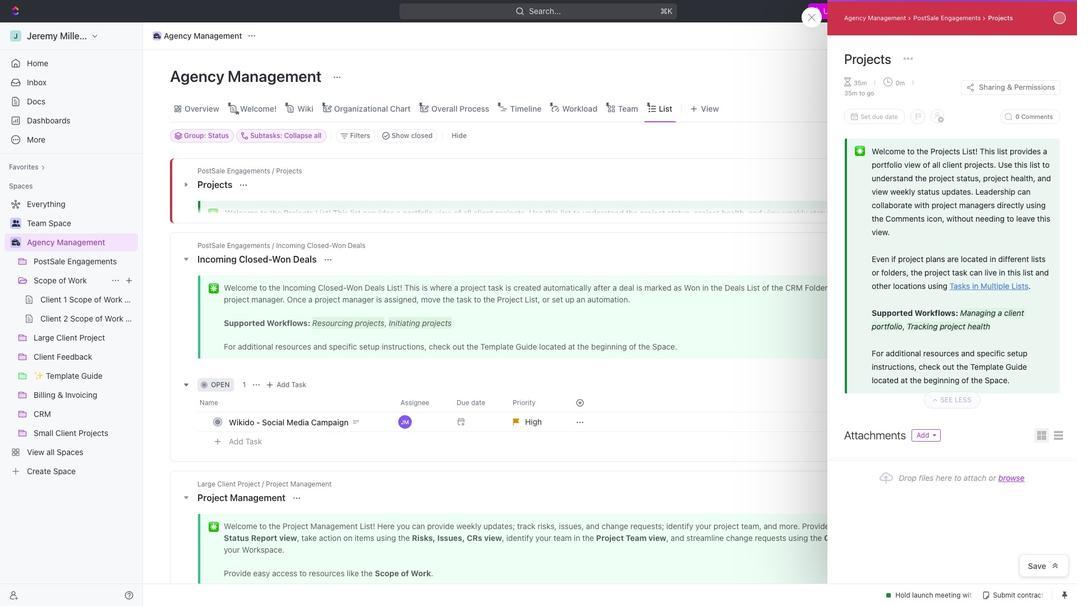 Task type: locate. For each thing, give the bounding box(es) containing it.
projects down 'subtasks: collapse all'
[[276, 167, 302, 175]]

add task up the sharing & permissions
[[996, 72, 1030, 81]]

status
[[918, 187, 940, 196]]

0 vertical spatial docs
[[27, 97, 45, 106]]

list up 'use'
[[998, 146, 1008, 156]]

1 horizontal spatial add task
[[277, 381, 306, 389]]

0 vertical spatial hide
[[945, 104, 962, 113]]

search...
[[530, 6, 561, 16]]

/ up project management
[[262, 480, 264, 488]]

1 horizontal spatial client
[[1005, 308, 1024, 318]]

projects down 'postsale engagements / projects'
[[198, 180, 235, 190]]

& for sharing
[[1008, 83, 1013, 91]]

view up the collaborate
[[872, 187, 889, 196]]

search button
[[885, 101, 929, 116]]

j
[[14, 32, 18, 40]]

agency inside tree
[[27, 237, 55, 247]]

group: status
[[184, 131, 229, 140]]

of up client 1 scope of work docs
[[59, 276, 66, 285]]

list!
[[963, 146, 978, 156]]

billing & invoicing
[[34, 390, 97, 400]]

postsale inside tree
[[34, 256, 65, 266]]

postsale engagements up scope of work link
[[34, 256, 117, 266]]

open
[[211, 381, 230, 389]]

add task button up name dropdown button
[[263, 378, 311, 392]]

add task for the bottommost 'add task' button
[[229, 436, 262, 446]]

view inside button
[[701, 104, 719, 113]]

view up the understand
[[905, 160, 921, 169]]

engagements up share
[[941, 14, 981, 21]]

0 horizontal spatial client
[[943, 160, 963, 169]]

add button
[[912, 429, 941, 442]]

team inside "link"
[[27, 218, 46, 228]]

postsale up scope of work
[[34, 256, 65, 266]]

1 vertical spatial located
[[872, 375, 899, 385]]

closed-
[[307, 241, 332, 250], [239, 254, 272, 264]]

35m for 35m
[[854, 79, 867, 86]]

1 vertical spatial task
[[292, 381, 306, 389]]

2 portfolio from the top
[[872, 322, 903, 331]]

all up "create space"
[[47, 447, 55, 457]]

permissions
[[1015, 83, 1056, 91]]

1 vertical spatial hide
[[452, 131, 467, 140]]

comments right the 0
[[1022, 113, 1053, 120]]

0 vertical spatial or
[[872, 268, 880, 277]]

project right if
[[899, 254, 924, 264]]

2 horizontal spatial task
[[1013, 72, 1030, 81]]

or right attach
[[989, 473, 997, 483]]

can down health,
[[1018, 187, 1031, 196]]

a inside managing a client portfolio
[[998, 308, 1003, 318]]

0 vertical spatial closed-
[[307, 241, 332, 250]]

comments down the collaborate
[[886, 214, 925, 223]]

this inside even if project plans are located in different lists or folders, the project task can live in this list and other locations using
[[1008, 268, 1021, 277]]

less
[[955, 396, 972, 404]]

everything link
[[4, 195, 136, 213]]

postsale down group: status
[[198, 167, 225, 175]]

1 vertical spatial &
[[58, 390, 63, 400]]

2 vertical spatial 1
[[243, 381, 246, 389]]

0 vertical spatial this
[[1015, 160, 1028, 169]]

1 vertical spatial team
[[27, 218, 46, 228]]

tree containing everything
[[4, 195, 144, 480]]

template down "client feedback"
[[46, 371, 79, 381]]

task
[[1013, 72, 1030, 81], [292, 381, 306, 389], [246, 436, 262, 446]]

0 vertical spatial deals
[[348, 241, 366, 250]]

1 vertical spatial large
[[198, 480, 216, 488]]

task for the bottommost 'add task' button
[[246, 436, 262, 446]]

located up task at right
[[961, 254, 988, 264]]

agency
[[845, 14, 867, 21], [164, 31, 192, 40], [170, 67, 224, 85], [27, 237, 55, 247]]

0 vertical spatial client
[[943, 160, 963, 169]]

business time image
[[154, 33, 161, 39]]

in right the tasks
[[973, 281, 979, 291]]

0 horizontal spatial spaces
[[9, 182, 33, 190]]

1 up the 2
[[64, 295, 67, 304]]

the inside even if project plans are located in different lists or folders, the project task can live in this list and other locations using
[[911, 268, 923, 277]]

this
[[1015, 160, 1028, 169], [1038, 214, 1051, 223], [1008, 268, 1021, 277]]

add task down wikido
[[229, 436, 262, 446]]

1 right automations
[[1039, 32, 1042, 40]]

0 horizontal spatial in
[[973, 281, 979, 291]]

1 horizontal spatial task
[[292, 381, 306, 389]]

postsale engagements
[[914, 14, 981, 21], [34, 256, 117, 266]]

1 vertical spatial incoming
[[198, 254, 237, 264]]

0 vertical spatial spaces
[[9, 182, 33, 190]]

date right due
[[885, 113, 898, 120]]

35m for 35m to go
[[845, 89, 858, 97]]

the left space.
[[971, 375, 983, 385]]

this right leave
[[1038, 214, 1051, 223]]

business time image
[[12, 239, 20, 246]]

of up "client 2 scope of work docs"
[[94, 295, 102, 304]]

work up "client 2 scope of work docs"
[[104, 295, 122, 304]]

all right collapse
[[314, 131, 322, 140]]

client down scope of work
[[40, 295, 61, 304]]

projects left list!
[[931, 146, 961, 156]]

workload
[[562, 104, 598, 113]]

1 vertical spatial 1
[[64, 295, 67, 304]]

using inside welcome to the projects list! this list provides a portfolio view of all client projects. use this list to understand the project status, project health, and view weekly status updates. leadership can collaborate with project managers directly using the comments icon, without needing to leave this view.
[[1027, 200, 1046, 210]]

0 horizontal spatial postsale engagements
[[34, 256, 117, 266]]

0 vertical spatial 35m
[[854, 79, 867, 86]]

postsale
[[914, 14, 939, 21], [198, 167, 225, 175], [198, 241, 225, 250], [34, 256, 65, 266]]

project down plans
[[925, 268, 950, 277]]

&
[[1008, 83, 1013, 91], [58, 390, 63, 400]]

customize button
[[967, 101, 1025, 116]]

of up less
[[962, 375, 969, 385]]

view right list on the right of the page
[[701, 104, 719, 113]]

work
[[68, 276, 87, 285], [104, 295, 122, 304], [105, 314, 124, 323]]

of inside welcome to the projects list! this list provides a portfolio view of all client projects. use this list to understand the project status, project health, and view weekly status updates. leadership can collaborate with project managers directly using the comments icon, without needing to leave this view.
[[923, 160, 931, 169]]

2 horizontal spatial 1
[[1039, 32, 1042, 40]]

supported
[[872, 308, 913, 318]]

template down specific
[[971, 362, 1004, 372]]

0 vertical spatial incoming
[[276, 241, 305, 250]]

1 horizontal spatial using
[[1027, 200, 1046, 210]]

projects down crm link
[[79, 428, 108, 438]]

client up view all spaces link
[[56, 428, 77, 438]]

large up "client feedback"
[[34, 333, 54, 342]]

0 horizontal spatial agency management link
[[27, 233, 136, 251]]

view for view all spaces
[[27, 447, 44, 457]]

0 vertical spatial a
[[1044, 146, 1048, 156]]

work down client 1 scope of work docs link
[[105, 314, 124, 323]]

0 horizontal spatial comments
[[886, 214, 925, 223]]

1 vertical spatial view
[[27, 447, 44, 457]]

scope
[[34, 276, 57, 285], [69, 295, 92, 304], [70, 314, 93, 323]]

1 vertical spatial in
[[999, 268, 1006, 277]]

projects
[[989, 14, 1013, 21], [845, 51, 892, 67], [931, 146, 961, 156], [276, 167, 302, 175], [198, 180, 235, 190], [79, 428, 108, 438]]

all
[[314, 131, 322, 140], [933, 160, 941, 169], [47, 447, 55, 457]]

add up the files
[[917, 431, 930, 439]]

docs down client 1 scope of work docs link
[[126, 314, 144, 323]]

all up status
[[933, 160, 941, 169]]

1 horizontal spatial template
[[971, 362, 1004, 372]]

to right here
[[955, 473, 962, 483]]

add task up name dropdown button
[[277, 381, 306, 389]]

and right health,
[[1038, 173, 1052, 183]]

dashboards link
[[4, 112, 138, 130]]

35m left the go
[[845, 89, 858, 97]]

0 vertical spatial located
[[961, 254, 988, 264]]

in right live
[[999, 268, 1006, 277]]

client left the 2
[[40, 314, 61, 323]]

0 horizontal spatial deals
[[293, 254, 317, 264]]

browse
[[999, 473, 1025, 483]]

large up project management
[[198, 480, 216, 488]]

project inside tree
[[79, 333, 105, 342]]

portfolio down welcome
[[872, 160, 903, 169]]

space for team space
[[49, 218, 71, 228]]

docs inside client 1 scope of work docs link
[[125, 295, 143, 304]]

management
[[868, 14, 907, 21], [194, 31, 242, 40], [228, 67, 322, 85], [57, 237, 105, 247], [290, 480, 332, 488], [230, 493, 286, 503]]

1 vertical spatial agency management link
[[150, 29, 245, 43]]

postsale engagements / projects
[[198, 167, 302, 175]]

2 vertical spatial add task
[[229, 436, 262, 446]]

0 horizontal spatial or
[[872, 268, 880, 277]]

collapse
[[284, 131, 312, 140]]

hide down overall process "link"
[[452, 131, 467, 140]]

list down provides
[[1030, 160, 1041, 169]]

/
[[272, 167, 274, 175], [272, 241, 274, 250], [262, 480, 264, 488]]

2 vertical spatial list
[[1023, 268, 1034, 277]]

0 horizontal spatial hide
[[452, 131, 467, 140]]

1 vertical spatial postsale engagements
[[34, 256, 117, 266]]

space for create space
[[53, 466, 76, 476]]

client feedback link
[[34, 348, 136, 366]]

35m to go
[[845, 89, 875, 97]]

client up status,
[[943, 160, 963, 169]]

0 comments
[[1016, 113, 1053, 120]]

tracking
[[907, 322, 938, 331]]

1 vertical spatial using
[[928, 281, 948, 291]]

client 2 scope of work docs link
[[40, 310, 144, 328]]

agency up overview
[[170, 67, 224, 85]]

priority button
[[506, 394, 562, 412]]

0 vertical spatial can
[[1018, 187, 1031, 196]]

1 horizontal spatial a
[[1044, 146, 1048, 156]]

due
[[873, 113, 884, 120]]

project down workflows:
[[940, 322, 966, 331]]

task for top 'add task' button
[[1013, 72, 1030, 81]]

here
[[936, 473, 953, 483]]

1 vertical spatial scope
[[69, 295, 92, 304]]

1 vertical spatial work
[[104, 295, 122, 304]]

space inside create space link
[[53, 466, 76, 476]]

guide inside tree
[[81, 371, 103, 381]]

guide
[[1006, 362, 1027, 372], [81, 371, 103, 381]]

1 horizontal spatial agency management link
[[150, 29, 245, 43]]

hide right set priority icon
[[945, 104, 962, 113]]

filters button
[[336, 129, 375, 143]]

1 horizontal spatial date
[[885, 113, 898, 120]]

space.
[[985, 375, 1010, 385]]

0 horizontal spatial large
[[34, 333, 54, 342]]

organizational chart
[[334, 104, 411, 113]]

or down even
[[872, 268, 880, 277]]

can
[[1018, 187, 1031, 196], [970, 268, 983, 277]]

0 horizontal spatial team
[[27, 218, 46, 228]]

tree
[[4, 195, 144, 480]]

a right provides
[[1044, 146, 1048, 156]]

0 horizontal spatial all
[[47, 447, 55, 457]]

engagements up incoming closed-won deals
[[227, 241, 270, 250]]

miller's
[[60, 31, 90, 41]]

of inside for additional resources and specific setup instructions, check out the template guide located at the beginning of the space.
[[962, 375, 969, 385]]

set priority element
[[911, 109, 925, 124]]

spaces down favorites
[[9, 182, 33, 190]]

comments inside welcome to the projects list! this list provides a portfolio view of all client projects. use this list to understand the project status, project health, and view weekly status updates. leadership can collaborate with project managers directly using the comments icon, without needing to leave this view.
[[886, 214, 925, 223]]

0 vertical spatial view
[[701, 104, 719, 113]]

social
[[262, 417, 285, 427]]

tasks
[[950, 281, 970, 291]]

view inside tree
[[27, 447, 44, 457]]

guide inside for additional resources and specific setup instructions, check out the template guide located at the beginning of the space.
[[1006, 362, 1027, 372]]

agency down team space
[[27, 237, 55, 247]]

of inside client 1 scope of work docs link
[[94, 295, 102, 304]]

list up .
[[1023, 268, 1034, 277]]

1 portfolio from the top
[[872, 160, 903, 169]]

check
[[919, 362, 941, 372]]

docs inside client 2 scope of work docs link
[[126, 314, 144, 323]]

team link
[[616, 101, 638, 116]]

engagements up scope of work link
[[67, 256, 117, 266]]

feedback
[[57, 352, 92, 361]]

0 horizontal spatial view
[[872, 187, 889, 196]]

/ down subtasks:
[[272, 167, 274, 175]]

task up name dropdown button
[[292, 381, 306, 389]]

template
[[971, 362, 1004, 372], [46, 371, 79, 381]]

view
[[905, 160, 921, 169], [872, 187, 889, 196]]

hide inside dropdown button
[[945, 104, 962, 113]]

1 horizontal spatial view
[[701, 104, 719, 113]]

& inside tree
[[58, 390, 63, 400]]

inbox
[[27, 77, 47, 87]]

live
[[985, 268, 997, 277]]

35m up "35m to go"
[[854, 79, 867, 86]]

beginning
[[924, 375, 960, 385]]

template inside ✨ template guide link
[[46, 371, 79, 381]]

view up the create
[[27, 447, 44, 457]]

managing a client portfolio
[[872, 308, 1027, 331]]

2 vertical spatial task
[[246, 436, 262, 446]]

1 vertical spatial or
[[989, 473, 997, 483]]

postsale up share button
[[914, 14, 939, 21]]

jeremy miller's workspace, , element
[[10, 30, 21, 42]]

✨ template guide
[[34, 371, 103, 381]]

campaign
[[311, 417, 349, 427]]

0 vertical spatial large
[[34, 333, 54, 342]]

timeline link
[[508, 101, 542, 116]]

projects inside welcome to the projects list! this list provides a portfolio view of all client projects. use this list to understand the project status, project health, and view weekly status updates. leadership can collaborate with project managers directly using the comments icon, without needing to leave this view.
[[931, 146, 961, 156]]

0 vertical spatial using
[[1027, 200, 1046, 210]]

docs up "client 2 scope of work docs"
[[125, 295, 143, 304]]

0 horizontal spatial template
[[46, 371, 79, 381]]

0 vertical spatial portfolio
[[872, 160, 903, 169]]

2 vertical spatial all
[[47, 447, 55, 457]]

add task button up customize at the top of the page
[[990, 68, 1037, 86]]

0 vertical spatial scope
[[34, 276, 57, 285]]

date right the due on the bottom left of page
[[471, 398, 486, 407]]

of
[[923, 160, 931, 169], [59, 276, 66, 285], [94, 295, 102, 304], [95, 314, 103, 323], [962, 375, 969, 385]]

work up client 1 scope of work docs
[[68, 276, 87, 285]]

located inside for additional resources and specific setup instructions, check out the template guide located at the beginning of the space.
[[872, 375, 899, 385]]

space inside team space "link"
[[49, 218, 71, 228]]

1 vertical spatial all
[[933, 160, 941, 169]]

0 horizontal spatial add task
[[229, 436, 262, 446]]

1 vertical spatial /
[[272, 241, 274, 250]]

& right "billing"
[[58, 390, 63, 400]]

1 horizontal spatial large
[[198, 480, 216, 488]]

1 vertical spatial closed-
[[239, 254, 272, 264]]

0 vertical spatial space
[[49, 218, 71, 228]]

0 vertical spatial 1
[[1039, 32, 1042, 40]]

0 vertical spatial comments
[[1022, 113, 1053, 120]]

1 vertical spatial comments
[[886, 214, 925, 223]]

comments
[[1022, 113, 1053, 120], [886, 214, 925, 223]]

this up health,
[[1015, 160, 1028, 169]]

even if project plans are located in different lists or folders, the project task can live in this list and other locations using
[[872, 254, 1052, 291]]

2 vertical spatial and
[[962, 349, 975, 358]]

organizational chart link
[[332, 101, 411, 116]]

organizational
[[334, 104, 388, 113]]

team right user group image
[[27, 218, 46, 228]]

0 horizontal spatial a
[[998, 308, 1003, 318]]

docs down inbox
[[27, 97, 45, 106]]

wikido
[[229, 417, 254, 427]]

hide
[[945, 104, 962, 113], [452, 131, 467, 140]]

1 horizontal spatial or
[[989, 473, 997, 483]]

view
[[701, 104, 719, 113], [27, 447, 44, 457]]

welcome to the projects list! this list provides a portfolio view of all client projects. use this list to understand the project status, project health, and view weekly status updates. leadership can collaborate with project managers directly using the comments icon, without needing to leave this view.
[[872, 146, 1054, 237]]

hide inside button
[[452, 131, 467, 140]]

large inside tree
[[34, 333, 54, 342]]

spaces
[[9, 182, 33, 190], [57, 447, 83, 457]]

hide button
[[931, 101, 965, 116]]

scope for 2
[[70, 314, 93, 323]]

large for large client project
[[34, 333, 54, 342]]

projects.
[[965, 160, 996, 169]]

small
[[34, 428, 53, 438]]

jm
[[401, 419, 409, 425]]

1 horizontal spatial can
[[1018, 187, 1031, 196]]

scope for 1
[[69, 295, 92, 304]]

docs for client 2 scope of work docs
[[126, 314, 144, 323]]

/ up incoming closed-won deals
[[272, 241, 274, 250]]

0 vertical spatial postsale engagements
[[914, 14, 981, 21]]

0 vertical spatial add task button
[[990, 68, 1037, 86]]

0 vertical spatial /
[[272, 167, 274, 175]]

are
[[948, 254, 959, 264]]

add task button down wikido
[[224, 435, 267, 448]]

a right managing
[[998, 308, 1003, 318]]

0 horizontal spatial 1
[[64, 295, 67, 304]]

view.
[[872, 227, 890, 237]]

to right welcome
[[908, 146, 915, 156]]

client up project management
[[217, 480, 236, 488]]

project up icon,
[[932, 200, 958, 210]]

favorites button
[[4, 161, 50, 174]]

plans
[[926, 254, 946, 264]]

task down -
[[246, 436, 262, 446]]

managing
[[961, 308, 996, 318]]

0 vertical spatial all
[[314, 131, 322, 140]]

can inside even if project plans are located in different lists or folders, the project task can live in this list and other locations using
[[970, 268, 983, 277]]

of down client 1 scope of work docs link
[[95, 314, 103, 323]]

1 vertical spatial won
[[272, 254, 291, 264]]

docs inside docs "link"
[[27, 97, 45, 106]]

0 horizontal spatial can
[[970, 268, 983, 277]]

and left specific
[[962, 349, 975, 358]]

home link
[[4, 54, 138, 72]]

automations
[[985, 31, 1032, 40]]

add inside dropdown button
[[917, 431, 930, 439]]

projects link
[[989, 14, 1013, 21]]

task up the sharing & permissions
[[1013, 72, 1030, 81]]



Task type: describe. For each thing, give the bounding box(es) containing it.
0:12:35
[[967, 7, 991, 15]]

list inside even if project plans are located in different lists or folders, the project task can live in this list and other locations using
[[1023, 268, 1034, 277]]

show
[[392, 131, 410, 140]]

all inside tree
[[47, 447, 55, 457]]

agency management inside tree
[[27, 237, 105, 247]]

and inside even if project plans are located in different lists or folders, the project task can live in this list and other locations using
[[1036, 268, 1049, 277]]

leadership
[[976, 187, 1016, 196]]

postsale engagements / incoming closed-won deals
[[198, 241, 366, 250]]

engagements down subtasks:
[[227, 167, 270, 175]]

process
[[460, 104, 490, 113]]

project up status
[[929, 173, 955, 183]]

the right out
[[957, 362, 969, 372]]

0
[[1016, 113, 1020, 120]]

scope of work link
[[34, 272, 107, 290]]

agency right business time image
[[164, 31, 192, 40]]

show closed button
[[378, 129, 438, 143]]

1 vertical spatial add task button
[[263, 378, 311, 392]]

even
[[872, 254, 890, 264]]

template inside for additional resources and specific setup instructions, check out the template guide located at the beginning of the space.
[[971, 362, 1004, 372]]

favorites
[[9, 163, 39, 171]]

1 vertical spatial this
[[1038, 214, 1051, 223]]

& for billing
[[58, 390, 63, 400]]

0 vertical spatial view
[[905, 160, 921, 169]]

needing
[[976, 214, 1005, 223]]

projects inside the small client projects "link"
[[79, 428, 108, 438]]

client feedback
[[34, 352, 92, 361]]

workload link
[[560, 101, 598, 116]]

lists
[[1012, 281, 1029, 291]]

engagements inside sidebar navigation
[[67, 256, 117, 266]]

more
[[27, 135, 45, 144]]

projects up the go
[[845, 51, 892, 67]]

2
[[64, 314, 68, 323]]

crm link
[[34, 405, 136, 423]]

timeline
[[510, 104, 542, 113]]

of inside scope of work link
[[59, 276, 66, 285]]

overall process
[[432, 104, 490, 113]]

located inside even if project plans are located in different lists or folders, the project task can live in this list and other locations using
[[961, 254, 988, 264]]

/ for projects
[[272, 167, 274, 175]]

high button
[[506, 412, 562, 432]]

0 horizontal spatial incoming
[[198, 254, 237, 264]]

client inside welcome to the projects list! this list provides a portfolio view of all client projects. use this list to understand the project status, project health, and view weekly status updates. leadership can collaborate with project managers directly using the comments icon, without needing to leave this view.
[[943, 160, 963, 169]]

.
[[1029, 281, 1031, 291]]

or inside even if project plans are located in different lists or folders, the project task can live in this list and other locations using
[[872, 268, 880, 277]]

0 horizontal spatial won
[[272, 254, 291, 264]]

attach
[[964, 473, 987, 483]]

0 horizontal spatial date
[[471, 398, 486, 407]]

add down wikido
[[229, 436, 243, 446]]

resources
[[924, 349, 960, 358]]

0 vertical spatial agency management link
[[845, 14, 907, 21]]

wiki
[[298, 104, 313, 113]]

the right at
[[910, 375, 922, 385]]

add up name dropdown button
[[277, 381, 290, 389]]

view for view
[[701, 104, 719, 113]]

1 horizontal spatial comments
[[1022, 113, 1053, 120]]

portfolio inside welcome to the projects list! this list provides a portfolio view of all client projects. use this list to understand the project status, project health, and view weekly status updates. leadership can collaborate with project managers directly using the comments icon, without needing to leave this view.
[[872, 160, 903, 169]]

2 vertical spatial add task button
[[224, 435, 267, 448]]

jeremy miller's workspace
[[27, 31, 139, 41]]

1 inside tree
[[64, 295, 67, 304]]

sharing
[[980, 83, 1006, 91]]

home
[[27, 58, 48, 68]]

work for 2
[[105, 314, 124, 323]]

large for large client project / project management
[[198, 480, 216, 488]]

billing & invoicing link
[[34, 386, 136, 404]]

name button
[[198, 394, 394, 412]]

portfolio inside managing a client portfolio
[[872, 322, 903, 331]]

0 vertical spatial won
[[332, 241, 346, 250]]

welcome
[[872, 146, 906, 156]]

health
[[968, 322, 991, 331]]

sharing & permissions
[[980, 83, 1056, 91]]

additional
[[886, 349, 922, 358]]

workflows:
[[915, 308, 959, 318]]

add task for top 'add task' button
[[996, 72, 1030, 81]]

projects up automations
[[989, 14, 1013, 21]]

status,
[[957, 173, 982, 183]]

add up sharing
[[996, 72, 1011, 81]]

1 vertical spatial add task
[[277, 381, 306, 389]]

docs link
[[4, 93, 138, 111]]

collaborate
[[872, 200, 913, 210]]

save button
[[1020, 554, 1069, 577]]

set
[[861, 113, 871, 120]]

0 vertical spatial date
[[885, 113, 898, 120]]

client inside "link"
[[56, 428, 77, 438]]

using inside even if project plans are located in different lists or folders, the project task can live in this list and other locations using
[[928, 281, 948, 291]]

small client projects link
[[34, 424, 136, 442]]

view button
[[687, 101, 723, 116]]

the right welcome
[[917, 146, 929, 156]]

1 vertical spatial deals
[[293, 254, 317, 264]]

1 horizontal spatial all
[[314, 131, 322, 140]]

management inside tree
[[57, 237, 105, 247]]

closed
[[411, 131, 433, 140]]

see
[[941, 396, 953, 404]]

name
[[200, 398, 218, 407]]

subtasks:
[[250, 131, 282, 140]]

upgrade
[[824, 6, 856, 16]]

jeremy
[[27, 31, 58, 41]]

other
[[872, 281, 891, 291]]

show closed
[[392, 131, 433, 140]]

lists
[[1032, 254, 1046, 264]]

/ for incoming closed-won deals
[[272, 241, 274, 250]]

2 horizontal spatial in
[[999, 268, 1006, 277]]

0 vertical spatial work
[[68, 276, 87, 285]]

use
[[999, 160, 1013, 169]]

a inside welcome to the projects list! this list provides a portfolio view of all client projects. use this list to understand the project status, project health, and view weekly status updates. leadership can collaborate with project managers directly using the comments icon, without needing to leave this view.
[[1044, 146, 1048, 156]]

to right 'use'
[[1043, 160, 1050, 169]]

1 horizontal spatial incoming
[[276, 241, 305, 250]]

due date button
[[450, 394, 506, 412]]

client up ✨
[[34, 352, 55, 361]]

and inside for additional resources and specific setup instructions, check out the template guide located at the beginning of the space.
[[962, 349, 975, 358]]

out
[[943, 362, 955, 372]]

project management
[[198, 493, 288, 503]]

to left the go
[[860, 89, 866, 97]]

attachments
[[845, 429, 906, 442]]

agency left new
[[845, 14, 867, 21]]

assignee button
[[394, 394, 450, 412]]

work for 1
[[104, 295, 122, 304]]

team for team space
[[27, 218, 46, 228]]

small client projects
[[34, 428, 108, 438]]

agency management link inside tree
[[27, 233, 136, 251]]

2 vertical spatial in
[[973, 281, 979, 291]]

understand
[[872, 173, 913, 183]]

postsale up incoming closed-won deals
[[198, 241, 225, 250]]

assignee
[[401, 398, 430, 407]]

team for team
[[618, 104, 638, 113]]

the up status
[[916, 173, 927, 183]]

create space link
[[4, 462, 136, 480]]

jm button
[[394, 412, 450, 432]]

view all spaces
[[27, 447, 83, 457]]

sidebar navigation
[[0, 22, 145, 606]]

instructions,
[[872, 362, 917, 372]]

project up leadership
[[984, 173, 1009, 183]]

of inside client 2 scope of work docs link
[[95, 314, 103, 323]]

1 horizontal spatial closed-
[[307, 241, 332, 250]]

1 vertical spatial list
[[1030, 160, 1041, 169]]

files
[[919, 473, 934, 483]]

client down the 2
[[56, 333, 77, 342]]

-
[[256, 417, 260, 427]]

client 1 scope of work docs
[[40, 295, 143, 304]]

2 vertical spatial /
[[262, 480, 264, 488]]

1 horizontal spatial postsale engagements
[[914, 14, 981, 21]]

drop
[[899, 473, 917, 483]]

high
[[525, 417, 542, 427]]

browse link
[[999, 473, 1025, 483]]

at
[[901, 375, 908, 385]]

all inside welcome to the projects list! this list provides a portfolio view of all client projects. use this list to understand the project status, project health, and view weekly status updates. leadership can collaborate with project managers directly using the comments icon, without needing to leave this view.
[[933, 160, 941, 169]]

provides
[[1010, 146, 1041, 156]]

managers
[[960, 200, 995, 210]]

group:
[[184, 131, 206, 140]]

new
[[882, 6, 898, 16]]

postsale engagements inside tree
[[34, 256, 117, 266]]

1 horizontal spatial deals
[[348, 241, 366, 250]]

can inside welcome to the projects list! this list provides a portfolio view of all client projects. use this list to understand the project status, project health, and view weekly status updates. leadership can collaborate with project managers directly using the comments icon, without needing to leave this view.
[[1018, 187, 1031, 196]]

share button
[[939, 27, 974, 45]]

the up view.
[[872, 214, 884, 223]]

1 vertical spatial view
[[872, 187, 889, 196]]

user group image
[[12, 220, 20, 227]]

wikido - social media campaign link
[[226, 414, 392, 430]]

scope of work
[[34, 276, 87, 285]]

Search tasks... text field
[[938, 127, 1050, 144]]

1 horizontal spatial postsale engagements link
[[914, 14, 981, 21]]

save
[[1029, 561, 1047, 570]]

set priority image
[[911, 109, 925, 124]]

with
[[915, 200, 930, 210]]

set due date button
[[845, 109, 908, 124]]

1 vertical spatial spaces
[[57, 447, 83, 457]]

everything
[[27, 199, 65, 209]]

0 vertical spatial list
[[998, 146, 1008, 156]]

0 horizontal spatial closed-
[[239, 254, 272, 264]]

0 vertical spatial in
[[990, 254, 997, 264]]

inbox link
[[4, 74, 138, 91]]

and inside welcome to the projects list! this list provides a portfolio view of all client projects. use this list to understand the project status, project health, and view weekly status updates. leadership can collaborate with project managers directly using the comments icon, without needing to leave this view.
[[1038, 173, 1052, 183]]

dashboards
[[27, 116, 70, 125]]

for
[[872, 349, 884, 358]]

to down directly
[[1007, 214, 1015, 223]]

client inside managing a client portfolio
[[1005, 308, 1024, 318]]

different
[[999, 254, 1030, 264]]

✨
[[34, 371, 44, 381]]

locations
[[893, 281, 926, 291]]

tree inside sidebar navigation
[[4, 195, 144, 480]]

docs for client 1 scope of work docs
[[125, 295, 143, 304]]

0 horizontal spatial postsale engagements link
[[34, 253, 136, 271]]



Task type: vqa. For each thing, say whether or not it's contained in the screenshot.
the projects.
yes



